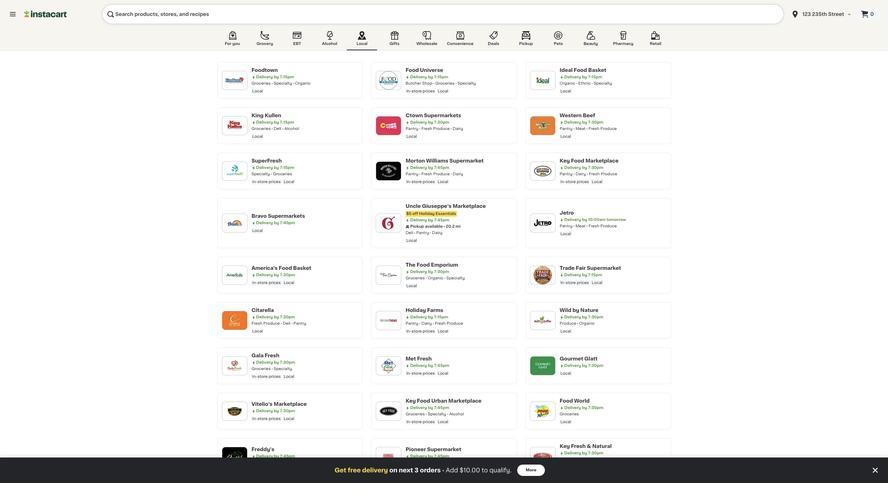 Task type: locate. For each thing, give the bounding box(es) containing it.
delivery down ctown
[[410, 121, 427, 124]]

store down vitelio's
[[258, 417, 268, 421]]

1 vertical spatial pantry fresh produce dairy
[[406, 172, 463, 176]]

2 pantry fresh produce dairy from the top
[[406, 172, 463, 176]]

alcohol inside button
[[322, 42, 337, 46]]

1 vertical spatial key
[[406, 399, 416, 404]]

nature
[[581, 308, 599, 313]]

1 vertical spatial pickup
[[410, 225, 424, 229]]

supermarket for trade fair supermarket
[[587, 266, 621, 271]]

1 vertical spatial basket
[[293, 266, 311, 271]]

7:30pm down 'beef'
[[588, 121, 604, 124]]

fresh produce deli pantry
[[252, 322, 306, 326]]

2 vertical spatial key
[[560, 444, 570, 449]]

fresh
[[422, 127, 432, 131], [589, 127, 600, 131], [422, 172, 432, 176], [589, 172, 600, 176], [589, 225, 600, 228], [252, 322, 262, 326], [435, 322, 446, 326], [265, 354, 280, 359], [417, 357, 432, 362], [571, 444, 586, 449]]

food for ideal food basket
[[574, 68, 587, 73]]

wild
[[560, 308, 572, 313]]

fresh down delivery by 10:00am tomorrow on the top right of the page
[[589, 225, 600, 228]]

delivery by 7:15pm down holiday farms
[[410, 316, 448, 320]]

by for foodtown
[[274, 75, 279, 79]]

1 vertical spatial supermarkets
[[268, 214, 305, 219]]

local down the deli pantry dairy
[[407, 239, 417, 243]]

western beef logo image
[[534, 117, 552, 135]]

deli pantry dairy
[[406, 231, 443, 235]]

2 horizontal spatial alcohol
[[449, 413, 464, 417]]

7:30pm down america's food basket
[[280, 273, 295, 277]]

marketplace
[[586, 159, 619, 164], [453, 204, 486, 209], [449, 399, 482, 404], [274, 402, 307, 407]]

by down nature
[[582, 316, 587, 320]]

1 vertical spatial pantry dairy fresh produce
[[406, 322, 463, 326]]

by for the food emporium
[[428, 270, 433, 274]]

pantry meat fresh produce
[[560, 127, 617, 131], [560, 225, 617, 228]]

by for king kullen
[[274, 121, 279, 124]]

delivery up 'butcher'
[[410, 75, 427, 79]]

qualify.
[[490, 468, 512, 474]]

delivery by 7:45pm up pickup available
[[410, 218, 449, 222]]

delivery by 7:30pm up fresh produce deli pantry
[[256, 316, 295, 320]]

0 vertical spatial alcohol
[[322, 42, 337, 46]]

0 vertical spatial key
[[560, 159, 570, 164]]

for you button
[[217, 30, 248, 50]]

in-store prices local down america's food basket
[[252, 281, 294, 285]]

1 pantry fresh produce dairy from the top
[[406, 127, 463, 131]]

pantry dairy fresh produce for food
[[560, 172, 618, 176]]

key fresh & natural logo image
[[534, 448, 552, 466]]

1 vertical spatial alcohol
[[284, 127, 299, 131]]

shop
[[422, 82, 433, 85]]

groceries right shop
[[436, 82, 455, 85]]

delivery by 7:15pm up groceries specialty organic
[[256, 75, 294, 79]]

123
[[803, 12, 811, 17]]

by for gourmet glatt
[[582, 364, 587, 368]]

holiday farms logo image
[[380, 312, 398, 330]]

meat for jetro
[[576, 225, 586, 228]]

$5
[[407, 212, 412, 216]]

key for key food urban marketplace
[[406, 399, 416, 404]]

marketplace inside uncle giuseppe's marketplace $5 off holiday essentials
[[453, 204, 486, 209]]

butcher
[[406, 82, 421, 85]]

local down america's food basket
[[284, 281, 294, 285]]

by up ethnic
[[582, 75, 587, 79]]

delivery for gourmet glatt
[[565, 364, 581, 368]]

holiday right off
[[419, 212, 435, 216]]

pantry
[[406, 127, 419, 131], [560, 127, 573, 131], [406, 172, 419, 176], [560, 172, 573, 176], [560, 225, 573, 228], [416, 231, 429, 235], [294, 322, 306, 326], [406, 322, 419, 326]]

delivery down citarella
[[256, 316, 273, 320]]

0 horizontal spatial basket
[[293, 266, 311, 271]]

food
[[406, 68, 419, 73], [574, 68, 587, 73], [571, 159, 585, 164], [417, 263, 430, 268], [279, 266, 292, 271], [417, 399, 430, 404], [560, 399, 573, 404]]

delivery for gala fresh
[[256, 361, 273, 365]]

by down farms
[[428, 316, 433, 320]]

in-store prices local
[[407, 89, 448, 93], [252, 180, 294, 184], [407, 180, 448, 184], [561, 180, 603, 184], [252, 281, 294, 285], [561, 281, 603, 285], [407, 330, 448, 334], [407, 372, 448, 376], [252, 375, 294, 379], [252, 417, 294, 421], [407, 421, 448, 425]]

grocery
[[257, 42, 273, 46]]

1 vertical spatial pantry meat fresh produce
[[560, 225, 617, 228]]

america's food basket
[[252, 266, 311, 271]]

by for citarella
[[274, 316, 279, 320]]

pantry for western beef
[[560, 127, 573, 131]]

7:30pm down vitelio's marketplace
[[280, 410, 295, 414]]

add
[[446, 468, 458, 474]]

delivery by 7:30pm for america's food basket
[[256, 273, 295, 277]]

citarella logo image
[[225, 312, 244, 330]]

pantry meat fresh produce for western beef
[[560, 127, 617, 131]]

groceries organic specialty
[[406, 277, 465, 281], [560, 458, 619, 462]]

7:45pm for williams
[[434, 166, 449, 170]]

by down the food emporium
[[428, 270, 433, 274]]

7:15pm for foodtown
[[280, 75, 294, 79]]

morton williams supermarket logo image
[[380, 162, 398, 181]]

1 vertical spatial groceries organic specialty
[[560, 458, 619, 462]]

pantry meat fresh produce for jetro
[[560, 225, 617, 228]]

0 vertical spatial supermarkets
[[424, 113, 461, 118]]

supermarkets for ctown supermarkets
[[424, 113, 461, 118]]

0 vertical spatial supermarket
[[450, 159, 484, 164]]

7:15pm up groceries specialty organic
[[280, 75, 294, 79]]

0 horizontal spatial groceries organic specialty
[[406, 277, 465, 281]]

local down the ideal at right top
[[561, 89, 571, 93]]

2 meat from the top
[[576, 225, 586, 228]]

0 vertical spatial groceries organic specialty
[[406, 277, 465, 281]]

tomorrow
[[607, 218, 626, 222]]

delivery by 7:30pm for wild by nature
[[565, 316, 604, 320]]

meat for western beef
[[576, 127, 586, 131]]

basket
[[588, 68, 607, 73], [293, 266, 311, 271]]

prices
[[423, 89, 435, 93], [269, 180, 281, 184], [423, 180, 435, 184], [577, 180, 589, 184], [269, 281, 281, 285], [577, 281, 589, 285], [423, 330, 435, 334], [423, 372, 435, 376], [269, 375, 281, 379], [269, 417, 281, 421], [423, 421, 435, 425]]

0 horizontal spatial deli
[[274, 127, 282, 131]]

1 vertical spatial meat
[[576, 225, 586, 228]]

7:15pm for superfresh
[[280, 166, 294, 170]]

by for morton williams supermarket
[[428, 166, 433, 170]]

delivery by 7:15pm for ideal food basket
[[565, 75, 603, 79]]

delivery for the food emporium
[[410, 270, 427, 274]]

pantry meat fresh produce down 'beef'
[[560, 127, 617, 131]]

alcohol
[[322, 42, 337, 46], [284, 127, 299, 131], [449, 413, 464, 417]]

supermarkets right "bravo"
[[268, 214, 305, 219]]

delivery for citarella
[[256, 316, 273, 320]]

1 vertical spatial deli
[[406, 231, 413, 235]]

pantry fresh produce dairy down williams
[[406, 172, 463, 176]]

pickup inside button
[[519, 42, 533, 46]]

delivery by 7:45pm down bravo supermarkets
[[256, 221, 295, 225]]

delivery for king kullen
[[256, 121, 273, 124]]

prices down vitelio's marketplace
[[269, 417, 281, 421]]

•
[[442, 468, 445, 474]]

pantry fresh produce dairy down ctown supermarkets
[[406, 127, 463, 131]]

delivery by 7:15pm for superfresh
[[256, 166, 294, 170]]

0 horizontal spatial ebt
[[293, 42, 301, 46]]

pickup up the deli pantry dairy
[[410, 225, 424, 229]]

7:30pm down world at the right
[[588, 406, 604, 410]]

key right key food marketplace logo
[[560, 159, 570, 164]]

2 horizontal spatial deli
[[406, 231, 413, 235]]

fresh down farms
[[435, 322, 446, 326]]

holiday
[[419, 212, 435, 216], [406, 308, 426, 313]]

in-store prices local down groceries specialty
[[252, 375, 294, 379]]

delivery by 7:15pm for food universe
[[410, 75, 448, 79]]

ebt inside button
[[293, 42, 301, 46]]

ebt up the next
[[407, 463, 414, 467]]

by for superfresh
[[274, 166, 279, 170]]

ebt
[[293, 42, 301, 46], [407, 463, 414, 467]]

7:15pm up 'organic ethnic specialty'
[[588, 75, 603, 79]]

gala
[[252, 354, 264, 359]]

1 horizontal spatial pantry dairy fresh produce
[[560, 172, 618, 176]]

foodtown
[[252, 68, 278, 73]]

shop categories tab list
[[217, 30, 671, 50]]

delivery by 7:30pm down america's food basket
[[256, 273, 295, 277]]

7:15pm for food universe
[[434, 75, 448, 79]]

delivery down gala fresh
[[256, 361, 273, 365]]

meat
[[576, 127, 586, 131], [576, 225, 586, 228]]

dairy
[[453, 127, 463, 131], [453, 172, 463, 176], [576, 172, 586, 176], [432, 231, 443, 235], [422, 322, 432, 326]]

delivery for western beef
[[565, 121, 581, 124]]

pantry meat fresh produce down delivery by 10:00am tomorrow on the top right of the page
[[560, 225, 617, 228]]

7:30pm down key food marketplace
[[588, 166, 604, 170]]

pioneer
[[406, 448, 426, 453]]

&
[[587, 444, 591, 449]]

delivery by 7:30pm
[[410, 121, 449, 124], [565, 121, 604, 124], [565, 166, 604, 170], [410, 270, 449, 274], [256, 273, 295, 277], [256, 316, 295, 320], [565, 316, 604, 320], [256, 361, 295, 365], [565, 364, 604, 368], [565, 406, 604, 410], [256, 410, 295, 414], [565, 452, 604, 456]]

you
[[232, 42, 240, 46]]

in-store prices local down shop
[[407, 89, 448, 93]]

delivery by 7:45pm for supermarkets
[[256, 221, 295, 225]]

by for holiday farms
[[428, 316, 433, 320]]

dairy down holiday farms
[[422, 322, 432, 326]]

in-store prices local down key food marketplace
[[561, 180, 603, 184]]

delivery for food world
[[565, 406, 581, 410]]

1 horizontal spatial alcohol
[[322, 42, 337, 46]]

1 vertical spatial supermarket
[[587, 266, 621, 271]]

delivery for freddy's
[[256, 455, 273, 459]]

1 meat from the top
[[576, 127, 586, 131]]

delivery
[[256, 75, 273, 79], [410, 75, 427, 79], [565, 75, 581, 79], [256, 121, 273, 124], [410, 121, 427, 124], [565, 121, 581, 124], [256, 166, 273, 170], [410, 166, 427, 170], [565, 166, 581, 170], [565, 218, 581, 222], [410, 218, 427, 222], [256, 221, 273, 225], [410, 270, 427, 274], [256, 273, 273, 277], [565, 273, 581, 277], [256, 316, 273, 320], [410, 316, 427, 320], [565, 316, 581, 320], [256, 361, 273, 365], [410, 364, 427, 368], [565, 364, 581, 368], [410, 406, 427, 410], [565, 406, 581, 410], [256, 410, 273, 414], [565, 452, 581, 456], [256, 455, 273, 459], [410, 455, 427, 459]]

2 vertical spatial alcohol
[[449, 413, 464, 417]]

7:30pm up fresh produce deli pantry
[[280, 316, 295, 320]]

key food marketplace
[[560, 159, 619, 164]]

0 horizontal spatial supermarkets
[[268, 214, 305, 219]]

groceries specialty alcohol
[[406, 413, 464, 417]]

pantry fresh produce dairy for williams
[[406, 172, 463, 176]]

holiday inside uncle giuseppe's marketplace $5 off holiday essentials
[[419, 212, 435, 216]]

supermarkets for bravo supermarkets
[[268, 214, 305, 219]]

deals
[[488, 42, 500, 46]]

by up fresh produce deli pantry
[[274, 316, 279, 320]]

specialty groceries
[[252, 172, 292, 176]]

instacart image
[[24, 10, 67, 18]]

delivery for pioneer supermarket
[[410, 455, 427, 459]]

retail button
[[641, 30, 671, 50]]

by
[[274, 75, 279, 79], [428, 75, 433, 79], [582, 75, 587, 79], [274, 121, 279, 124], [428, 121, 433, 124], [582, 121, 587, 124], [274, 166, 279, 170], [428, 166, 433, 170], [582, 166, 587, 170], [582, 218, 587, 222], [428, 218, 433, 222], [274, 221, 279, 225], [428, 270, 433, 274], [274, 273, 279, 277], [582, 273, 587, 277], [573, 308, 579, 313], [274, 316, 279, 320], [428, 316, 433, 320], [582, 316, 587, 320], [274, 361, 279, 365], [428, 364, 433, 368], [582, 364, 587, 368], [428, 406, 433, 410], [582, 406, 587, 410], [274, 410, 279, 414], [582, 452, 587, 456], [274, 455, 279, 459], [428, 455, 433, 459]]

food for key food marketplace
[[571, 159, 585, 164]]

fair
[[576, 266, 586, 271]]

1 horizontal spatial pickup
[[519, 42, 533, 46]]

grocery button
[[250, 30, 280, 50]]

0 horizontal spatial pantry dairy fresh produce
[[406, 322, 463, 326]]

street
[[829, 12, 844, 17]]

0 horizontal spatial pickup
[[410, 225, 424, 229]]

key left &
[[560, 444, 570, 449]]

by for western beef
[[582, 121, 587, 124]]

1 horizontal spatial groceries organic specialty
[[560, 458, 619, 462]]

ebt for ebt
[[293, 42, 301, 46]]

in- down specialty groceries
[[252, 180, 258, 184]]

america's food basket logo image
[[225, 266, 244, 285]]

delivery by 10:00am tomorrow
[[565, 218, 626, 222]]

prices down groceries specialty alcohol at the bottom
[[423, 421, 435, 425]]

pantry dairy fresh produce for farms
[[406, 322, 463, 326]]

prices down specialty groceries
[[269, 180, 281, 184]]

by down key fresh & natural
[[582, 452, 587, 456]]

7:15pm for trade fair supermarket
[[588, 273, 603, 277]]

delivery for key food marketplace
[[565, 166, 581, 170]]

delivery by 7:30pm for key fresh & natural
[[565, 452, 604, 456]]

delivery by 7:15pm for holiday farms
[[410, 316, 448, 320]]

jetro
[[560, 211, 574, 216]]

1 vertical spatial ebt
[[407, 463, 414, 467]]

1 pantry meat fresh produce from the top
[[560, 127, 617, 131]]

king
[[252, 113, 264, 118]]

1 horizontal spatial ebt
[[407, 463, 414, 467]]

by for key food marketplace
[[582, 166, 587, 170]]

food for america's food basket
[[279, 266, 292, 271]]

freddy's
[[252, 448, 274, 453]]

meat down delivery by 10:00am tomorrow on the top right of the page
[[576, 225, 586, 228]]

delivery
[[362, 468, 388, 474]]

delivery down the ideal at right top
[[565, 75, 581, 79]]

king kullen logo image
[[225, 117, 244, 135]]

7:30pm down natural
[[588, 452, 604, 456]]

pioneer supermarket logo image
[[380, 448, 398, 466]]

7:15pm for ideal food basket
[[588, 75, 603, 79]]

supermarkets
[[424, 113, 461, 118], [268, 214, 305, 219]]

key food urban marketplace
[[406, 399, 482, 404]]

0 vertical spatial pickup
[[519, 42, 533, 46]]

delivery for met fresh
[[410, 364, 427, 368]]

1 horizontal spatial supermarkets
[[424, 113, 461, 118]]

delivery down trade on the right bottom of page
[[565, 273, 581, 277]]

produce
[[433, 127, 450, 131], [601, 127, 617, 131], [433, 172, 450, 176], [601, 172, 618, 176], [601, 225, 617, 228], [263, 322, 280, 326], [447, 322, 463, 326], [560, 322, 576, 326]]

by up available
[[428, 218, 433, 222]]

7:30pm down emporium
[[434, 270, 449, 274]]

7:30pm for the food emporium
[[434, 270, 449, 274]]

10:00am
[[588, 218, 606, 222]]

pantry for key food marketplace
[[560, 172, 573, 176]]

food for key food urban marketplace
[[417, 399, 430, 404]]

by for jetro
[[582, 218, 587, 222]]

delivery by 7:15pm
[[256, 75, 294, 79], [410, 75, 448, 79], [565, 75, 603, 79], [256, 121, 294, 124], [256, 166, 294, 170], [565, 273, 603, 277], [410, 316, 448, 320]]

produce organic
[[560, 322, 595, 326]]

pantry dairy fresh produce down farms
[[406, 322, 463, 326]]

0 vertical spatial pantry fresh produce dairy
[[406, 127, 463, 131]]

america's
[[252, 266, 278, 271]]

0 vertical spatial basket
[[588, 68, 607, 73]]

delivery by 7:30pm down key food marketplace
[[565, 166, 604, 170]]

None search field
[[102, 4, 784, 24]]

pickup for pickup
[[519, 42, 533, 46]]

uncle
[[406, 204, 421, 209]]

by for ctown supermarkets
[[428, 121, 433, 124]]

delivery down key food marketplace
[[565, 166, 581, 170]]

by down the universe
[[428, 75, 433, 79]]

2 pantry meat fresh produce from the top
[[560, 225, 617, 228]]

7:30pm for america's food basket
[[280, 273, 295, 277]]

met fresh logo image
[[380, 357, 398, 376]]

citarella
[[252, 308, 274, 313]]

pickup left pets
[[519, 42, 533, 46]]

delivery down western
[[565, 121, 581, 124]]

vitelio's
[[252, 402, 273, 407]]

pickup for pickup available
[[410, 225, 424, 229]]

mi
[[456, 225, 461, 229]]

0 vertical spatial ebt
[[293, 42, 301, 46]]

7:15pm up specialty groceries
[[280, 166, 294, 170]]

0 vertical spatial pantry meat fresh produce
[[560, 127, 617, 131]]

by left 10:00am
[[582, 218, 587, 222]]

0 horizontal spatial alcohol
[[284, 127, 299, 131]]

delivery down "jetro"
[[565, 218, 581, 222]]

gourmet glatt
[[560, 357, 598, 362]]

by for freddy's
[[274, 455, 279, 459]]

food world logo image
[[534, 403, 552, 421]]

organic ethnic specialty
[[560, 82, 612, 85]]

delivery for foodtown
[[256, 75, 273, 79]]

in- right "holiday farms logo"
[[407, 330, 412, 334]]

delivery by 7:30pm for gourmet glatt
[[565, 364, 604, 368]]

groceries organic specialty for &
[[560, 458, 619, 462]]

7:30pm down nature
[[588, 316, 604, 320]]

get free delivery on next 3 orders • add $10.00 to qualify.
[[335, 468, 512, 474]]

0 vertical spatial pantry dairy fresh produce
[[560, 172, 618, 176]]

holiday farms
[[406, 308, 443, 313]]

key
[[560, 159, 570, 164], [406, 399, 416, 404], [560, 444, 570, 449]]

store down morton
[[412, 180, 422, 184]]

delivery down holiday farms
[[410, 316, 427, 320]]

groceries
[[252, 82, 271, 85], [436, 82, 455, 85], [252, 127, 271, 131], [273, 172, 292, 176], [406, 277, 425, 281], [252, 367, 271, 371], [406, 413, 425, 417], [560, 413, 579, 417], [560, 458, 579, 462]]

basket for ideal food basket
[[588, 68, 607, 73]]

1 horizontal spatial basket
[[588, 68, 607, 73]]

1 horizontal spatial deli
[[283, 322, 291, 326]]

0 vertical spatial holiday
[[419, 212, 435, 216]]

gourmet glatt logo image
[[534, 357, 552, 376]]

trade fair supermarket logo image
[[534, 266, 552, 285]]

ctown supermarkets
[[406, 113, 461, 118]]

jetro logo image
[[534, 214, 552, 233]]

delivery by 7:30pm for the food emporium
[[410, 270, 449, 274]]

0 vertical spatial meat
[[576, 127, 586, 131]]

delivery down food world
[[565, 406, 581, 410]]

delivery by 7:45pm for food
[[410, 406, 449, 410]]

in- down trade on the right bottom of page
[[561, 281, 566, 285]]

pickup
[[519, 42, 533, 46], [410, 225, 424, 229]]



Task type: vqa. For each thing, say whether or not it's contained in the screenshot.
bottom Deli
yes



Task type: describe. For each thing, give the bounding box(es) containing it.
alcohol for king kullen
[[284, 127, 299, 131]]

world
[[574, 399, 590, 404]]

bravo supermarkets logo image
[[225, 214, 244, 233]]

store down america's
[[258, 281, 268, 285]]

7:30pm for citarella
[[280, 316, 295, 320]]

ethnic
[[579, 82, 591, 85]]

more button
[[517, 465, 545, 477]]

local down western
[[561, 135, 571, 139]]

prices down shop
[[423, 89, 435, 93]]

glatt
[[585, 357, 598, 362]]

local down ctown
[[407, 135, 417, 139]]

7:30pm for food world
[[588, 406, 604, 410]]

by for met fresh
[[428, 364, 433, 368]]

groceries specialty
[[252, 367, 292, 371]]

local down produce organic
[[561, 330, 571, 334]]

delivery by 7:30pm for western beef
[[565, 121, 604, 124]]

met
[[406, 357, 416, 362]]

store down the met fresh
[[412, 372, 422, 376]]

groceries down key fresh & natural
[[560, 458, 579, 462]]

available
[[425, 225, 443, 229]]

pets button
[[543, 30, 574, 50]]

pantry for jetro
[[560, 225, 573, 228]]

delivery down off
[[410, 218, 427, 222]]

freddy's logo image
[[225, 448, 244, 466]]

morton
[[406, 159, 425, 164]]

by for vitelio's marketplace
[[274, 410, 279, 414]]

Search field
[[102, 4, 784, 24]]

local down "jetro"
[[561, 232, 571, 236]]

by for food universe
[[428, 75, 433, 79]]

store down 'butcher'
[[412, 89, 422, 93]]

pickup button
[[511, 30, 541, 50]]

local down "bravo"
[[252, 229, 263, 233]]

delivery by 7:30pm for citarella
[[256, 316, 295, 320]]

basket for america's food basket
[[293, 266, 311, 271]]

alcohol for key food urban marketplace
[[449, 413, 464, 417]]

0
[[871, 12, 874, 17]]

fresh down ctown supermarkets
[[422, 127, 432, 131]]

delivery for superfresh
[[256, 166, 273, 170]]

local down farms
[[438, 330, 448, 334]]

for you
[[225, 42, 240, 46]]

prices down holiday farms
[[423, 330, 435, 334]]

delivery for food universe
[[410, 75, 427, 79]]

by right wild
[[573, 308, 579, 313]]

fresh down 'beef'
[[589, 127, 600, 131]]

convenience button
[[444, 30, 477, 50]]

by for america's food basket
[[274, 273, 279, 277]]

235th
[[812, 12, 827, 17]]

7:15pm for holiday farms
[[434, 316, 448, 320]]

by for food world
[[582, 406, 587, 410]]

local down trade fair supermarket at the bottom right of page
[[592, 281, 603, 285]]

uncle giuseppe's marketplace logo image
[[380, 214, 398, 233]]

7:30pm for ctown supermarkets
[[434, 121, 449, 124]]

the food emporium
[[406, 263, 458, 268]]

in-store prices local down the met fresh
[[407, 372, 448, 376]]

retail
[[650, 42, 662, 46]]

more
[[526, 469, 537, 473]]

pioneer supermarket
[[406, 448, 462, 453]]

delivery for ideal food basket
[[565, 75, 581, 79]]

$10.00
[[460, 468, 480, 474]]

dairy down key food marketplace
[[576, 172, 586, 176]]

dairy down morton williams supermarket
[[453, 172, 463, 176]]

king kullen
[[252, 113, 281, 118]]

beauty
[[584, 42, 598, 46]]

in- down america's
[[252, 281, 258, 285]]

local down specialty groceries
[[284, 180, 294, 184]]

vitelio's marketplace logo image
[[225, 403, 244, 421]]

local button
[[347, 30, 377, 50]]

bravo supermarkets
[[252, 214, 305, 219]]

delivery by 7:45pm for supermarket
[[410, 455, 449, 459]]

local inside button
[[357, 42, 368, 46]]

butcher shop groceries specialty
[[406, 82, 476, 85]]

key food urban marketplace logo image
[[380, 403, 398, 421]]

delivery by 7:15pm for foodtown
[[256, 75, 294, 79]]

7:30pm for gala fresh
[[280, 361, 295, 365]]

delivery for wild by nature
[[565, 316, 581, 320]]

groceries down the
[[406, 277, 425, 281]]

local down citarella
[[252, 330, 263, 334]]

wholesale
[[417, 42, 438, 46]]

food universe logo image
[[380, 71, 398, 90]]

fresh down citarella
[[252, 322, 262, 326]]

ideal
[[560, 68, 573, 73]]

giuseppe's
[[422, 204, 452, 209]]

in- down met
[[407, 372, 412, 376]]

pantry fresh produce dairy for supermarkets
[[406, 127, 463, 131]]

in-store prices local down groceries specialty alcohol at the bottom
[[407, 421, 448, 425]]

universe
[[420, 68, 443, 73]]

next
[[399, 468, 413, 474]]

delivery by 7:30pm for vitelio's marketplace
[[256, 410, 295, 414]]

ebt button
[[282, 30, 313, 50]]

20.2 mi
[[446, 225, 461, 229]]

prices down williams
[[423, 180, 435, 184]]

delivery for jetro
[[565, 218, 581, 222]]

store down key food marketplace
[[566, 180, 576, 184]]

the food emporium logo image
[[380, 266, 398, 285]]

123 235th street button
[[787, 4, 857, 24]]

by for key fresh & natural
[[582, 452, 587, 456]]

in- down groceries specialty
[[252, 375, 258, 379]]

prices down key food marketplace
[[577, 180, 589, 184]]

natural
[[593, 444, 612, 449]]

ebt local
[[407, 463, 428, 467]]

by for gala fresh
[[274, 361, 279, 365]]

trade
[[560, 266, 575, 271]]

western beef
[[560, 113, 595, 118]]

delivery by 7:30pm for gala fresh
[[256, 361, 295, 365]]

delivery by 7:15pm for king kullen
[[256, 121, 294, 124]]

food for the food emporium
[[417, 263, 430, 268]]

in-store prices local down specialty groceries
[[252, 180, 294, 184]]

gala fresh
[[252, 354, 280, 359]]

delivery for vitelio's marketplace
[[256, 410, 273, 414]]

groceries right key food urban marketplace logo
[[406, 413, 425, 417]]

wholesale button
[[412, 30, 442, 50]]

ideal food basket
[[560, 68, 607, 73]]

local down groceries specialty
[[284, 375, 294, 379]]

the
[[406, 263, 416, 268]]

prices down america's food basket
[[269, 281, 281, 285]]

7:45pm for fresh
[[434, 364, 449, 368]]

delivery for ctown supermarkets
[[410, 121, 427, 124]]

delivery by 7:30pm for food world
[[565, 406, 604, 410]]

fresh down key food marketplace
[[589, 172, 600, 176]]

local up key food urban marketplace
[[438, 372, 448, 376]]

fresh up groceries specialty
[[265, 354, 280, 359]]

ctown supermarkets logo image
[[380, 117, 398, 135]]

fresh right met
[[417, 357, 432, 362]]

ideal food basket logo image
[[534, 71, 552, 90]]

delivery by 7:45pm down freddy's
[[256, 455, 295, 459]]

in- right key food urban marketplace logo
[[407, 421, 412, 425]]

superfresh
[[252, 159, 282, 164]]

trade fair supermarket
[[560, 266, 621, 271]]

gourmet
[[560, 357, 583, 362]]

prices down fair
[[577, 281, 589, 285]]

delivery for morton williams supermarket
[[410, 166, 427, 170]]

deals button
[[479, 30, 509, 50]]

wild by nature
[[560, 308, 599, 313]]

delivery for bravo supermarkets
[[256, 221, 273, 225]]

gala fresh logo image
[[225, 357, 244, 376]]

in- down 'butcher'
[[407, 89, 412, 93]]

delivery by 7:45pm for williams
[[410, 166, 449, 170]]

in-store prices local down fair
[[561, 281, 603, 285]]

fresh left &
[[571, 444, 586, 449]]

foodtown logo image
[[225, 71, 244, 90]]

kullen
[[265, 113, 281, 118]]

pets
[[554, 42, 563, 46]]

dairy down ctown supermarkets
[[453, 127, 463, 131]]

delivery for trade fair supermarket
[[565, 273, 581, 277]]

urban
[[432, 399, 447, 404]]

gifts button
[[379, 30, 410, 50]]

key food marketplace logo image
[[534, 162, 552, 181]]

free
[[348, 468, 361, 474]]

store down groceries specialty
[[258, 375, 268, 379]]

pharmacy
[[613, 42, 634, 46]]

for
[[225, 42, 231, 46]]

pantry for ctown supermarkets
[[406, 127, 419, 131]]

groceries down king
[[252, 127, 271, 131]]

local up get free delivery on next 3 orders • add $10.00 to qualify.
[[417, 463, 428, 467]]

delivery by 7:30pm for ctown supermarkets
[[410, 121, 449, 124]]

groceries specialty organic
[[252, 82, 311, 85]]

key fresh & natural
[[560, 444, 612, 449]]

store down holiday farms
[[412, 330, 422, 334]]

uncle giuseppe's marketplace $5 off holiday essentials
[[406, 204, 486, 216]]

pantry for morton williams supermarket
[[406, 172, 419, 176]]

1 vertical spatial holiday
[[406, 308, 426, 313]]

in-store prices local down vitelio's marketplace
[[252, 417, 294, 421]]

local down groceries deli alcohol on the left
[[252, 135, 263, 139]]

in-store prices local down williams
[[407, 180, 448, 184]]

ebt for ebt local
[[407, 463, 414, 467]]

local down key food marketplace
[[592, 180, 603, 184]]

local down vitelio's marketplace
[[284, 417, 294, 421]]

local down gourmet
[[561, 372, 571, 376]]

by for ideal food basket
[[582, 75, 587, 79]]

by for trade fair supermarket
[[582, 273, 587, 277]]

get
[[335, 468, 347, 474]]

beef
[[583, 113, 595, 118]]

delivery by 7:45pm for fresh
[[410, 364, 449, 368]]

delivery for america's food basket
[[256, 273, 273, 277]]

in-store prices local down holiday farms
[[407, 330, 448, 334]]

wild by nature logo image
[[534, 312, 552, 330]]

7:30pm for key food marketplace
[[588, 166, 604, 170]]

7:30pm for gourmet glatt
[[588, 364, 604, 368]]

123 235th street
[[803, 12, 844, 17]]

in- down morton
[[407, 180, 412, 184]]

local down foodtown
[[252, 89, 263, 93]]

delivery by 7:30pm for key food marketplace
[[565, 166, 604, 170]]

essentials
[[436, 212, 456, 216]]

fresh down williams
[[422, 172, 432, 176]]

local down butcher shop groceries specialty
[[438, 89, 448, 93]]

met fresh
[[406, 357, 432, 362]]

by for key food urban marketplace
[[428, 406, 433, 410]]

morton williams supermarket
[[406, 159, 484, 164]]

gifts
[[390, 42, 400, 46]]

7:30pm for western beef
[[588, 121, 604, 124]]

treatment tracker modal dialog
[[0, 458, 888, 484]]

groceries down superfresh
[[273, 172, 292, 176]]

bravo
[[252, 214, 267, 219]]

by for pioneer supermarket
[[428, 455, 433, 459]]

emporium
[[431, 263, 458, 268]]

0 vertical spatial deli
[[274, 127, 282, 131]]

vitelio's marketplace
[[252, 402, 307, 407]]

delivery by 7:15pm for trade fair supermarket
[[565, 273, 603, 277]]

dairy down available
[[432, 231, 443, 235]]

supermarket for morton williams supermarket
[[450, 159, 484, 164]]

groceries down gala
[[252, 367, 271, 371]]

2 vertical spatial supermarket
[[427, 448, 462, 453]]

local down the
[[407, 284, 417, 288]]

7:15pm for king kullen
[[280, 121, 294, 124]]

prices down the met fresh
[[423, 372, 435, 376]]

pharmacy button
[[608, 30, 639, 50]]

food universe
[[406, 68, 443, 73]]

ctown
[[406, 113, 423, 118]]

local down groceries specialty alcohol at the bottom
[[438, 421, 448, 425]]

7:45pm for food
[[434, 406, 449, 410]]

in- right key food marketplace logo
[[561, 180, 566, 184]]

superfresh logo image
[[225, 162, 244, 181]]

delivery for holiday farms
[[410, 316, 427, 320]]

store down groceries specialty alcohol at the bottom
[[412, 421, 422, 425]]

delivery for key fresh & natural
[[565, 452, 581, 456]]

delivery for key food urban marketplace
[[410, 406, 427, 410]]

2 vertical spatial deli
[[283, 322, 291, 326]]

store down specialty groceries
[[258, 180, 268, 184]]

in- down vitelio's
[[252, 417, 258, 421]]

prices down groceries specialty
[[269, 375, 281, 379]]

7:30pm for key fresh & natural
[[588, 452, 604, 456]]

western
[[560, 113, 582, 118]]

local down food world
[[561, 421, 571, 425]]

groceries down food world
[[560, 413, 579, 417]]

local down morton williams supermarket
[[438, 180, 448, 184]]

food world
[[560, 399, 590, 404]]

groceries down foodtown
[[252, 82, 271, 85]]

store down trade on the right bottom of page
[[566, 281, 576, 285]]

key for key fresh & natural
[[560, 444, 570, 449]]



